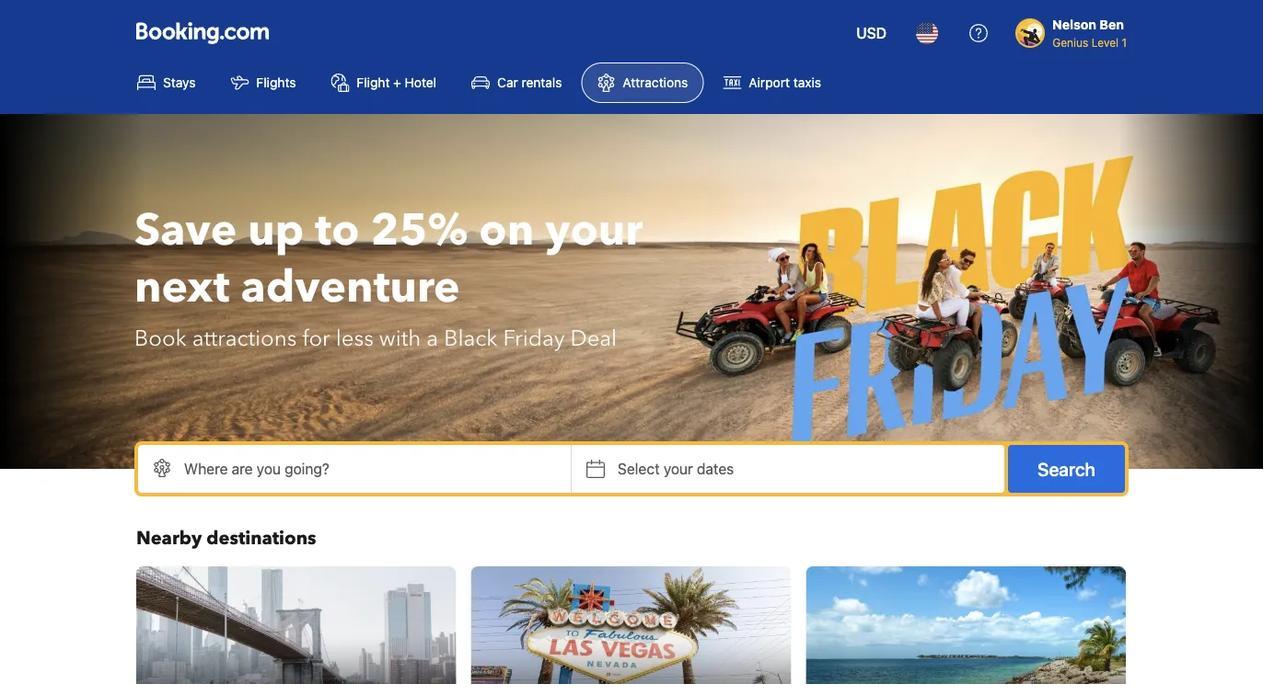 Task type: vqa. For each thing, say whether or not it's contained in the screenshot.
Report a map error link
no



Task type: locate. For each thing, give the bounding box(es) containing it.
flights link
[[215, 63, 312, 103]]

airport taxis
[[749, 75, 821, 90]]

search
[[1038, 458, 1096, 480]]

a
[[427, 324, 438, 354]]

with
[[379, 324, 421, 354]]

your account menu nelson ben genius level 1 element
[[1016, 8, 1134, 51]]

destinations
[[207, 527, 316, 552]]

select your dates
[[618, 461, 734, 478]]

car
[[497, 75, 518, 90]]

flight + hotel link
[[315, 63, 452, 103]]

stays
[[163, 75, 196, 90]]

on
[[479, 201, 534, 261]]

1
[[1122, 36, 1127, 49]]

nearby
[[136, 527, 202, 552]]

airport taxis link
[[707, 63, 837, 103]]

to
[[315, 201, 360, 261]]

less
[[336, 324, 374, 354]]

attractions
[[623, 75, 688, 90]]

25%
[[371, 201, 468, 261]]

your inside save up to 25% on your next adventure book attractions for less with a black friday deal
[[545, 201, 643, 261]]

friday
[[503, 324, 565, 354]]

your right on
[[545, 201, 643, 261]]

up
[[248, 201, 304, 261]]

your left dates on the bottom
[[664, 461, 693, 478]]

save
[[134, 201, 237, 261]]

new york image
[[136, 567, 456, 685]]

+
[[393, 75, 401, 90]]

0 horizontal spatial your
[[545, 201, 643, 261]]

flights
[[256, 75, 296, 90]]

1 vertical spatial your
[[664, 461, 693, 478]]

usd button
[[845, 11, 898, 55]]

level
[[1092, 36, 1119, 49]]

attractions
[[192, 324, 297, 354]]

your
[[545, 201, 643, 261], [664, 461, 693, 478]]

0 vertical spatial your
[[545, 201, 643, 261]]

taxis
[[793, 75, 821, 90]]

nearby destinations
[[136, 527, 316, 552]]

save up to 25% on your next adventure book attractions for less with a black friday deal
[[134, 201, 643, 354]]



Task type: describe. For each thing, give the bounding box(es) containing it.
deal
[[570, 324, 617, 354]]

las vegas image
[[471, 567, 791, 685]]

usd
[[856, 24, 887, 42]]

airport
[[749, 75, 790, 90]]

search button
[[1008, 446, 1125, 493]]

ben
[[1100, 17, 1124, 32]]

nelson
[[1052, 17, 1096, 32]]

flight + hotel
[[357, 75, 436, 90]]

flight
[[357, 75, 390, 90]]

next
[[134, 258, 230, 318]]

booking.com image
[[136, 22, 269, 44]]

key west image
[[806, 567, 1126, 685]]

1 horizontal spatial your
[[664, 461, 693, 478]]

book
[[134, 324, 187, 354]]

stays link
[[122, 63, 211, 103]]

genius
[[1052, 36, 1088, 49]]

nelson ben genius level 1
[[1052, 17, 1127, 49]]

car rentals link
[[456, 63, 578, 103]]

hotel
[[405, 75, 436, 90]]

select
[[618, 461, 660, 478]]

attractions link
[[581, 63, 704, 103]]

Where are you going? search field
[[138, 446, 571, 493]]

rentals
[[522, 75, 562, 90]]

for
[[302, 324, 330, 354]]

dates
[[697, 461, 734, 478]]

adventure
[[241, 258, 460, 318]]

car rentals
[[497, 75, 562, 90]]

black
[[444, 324, 498, 354]]



